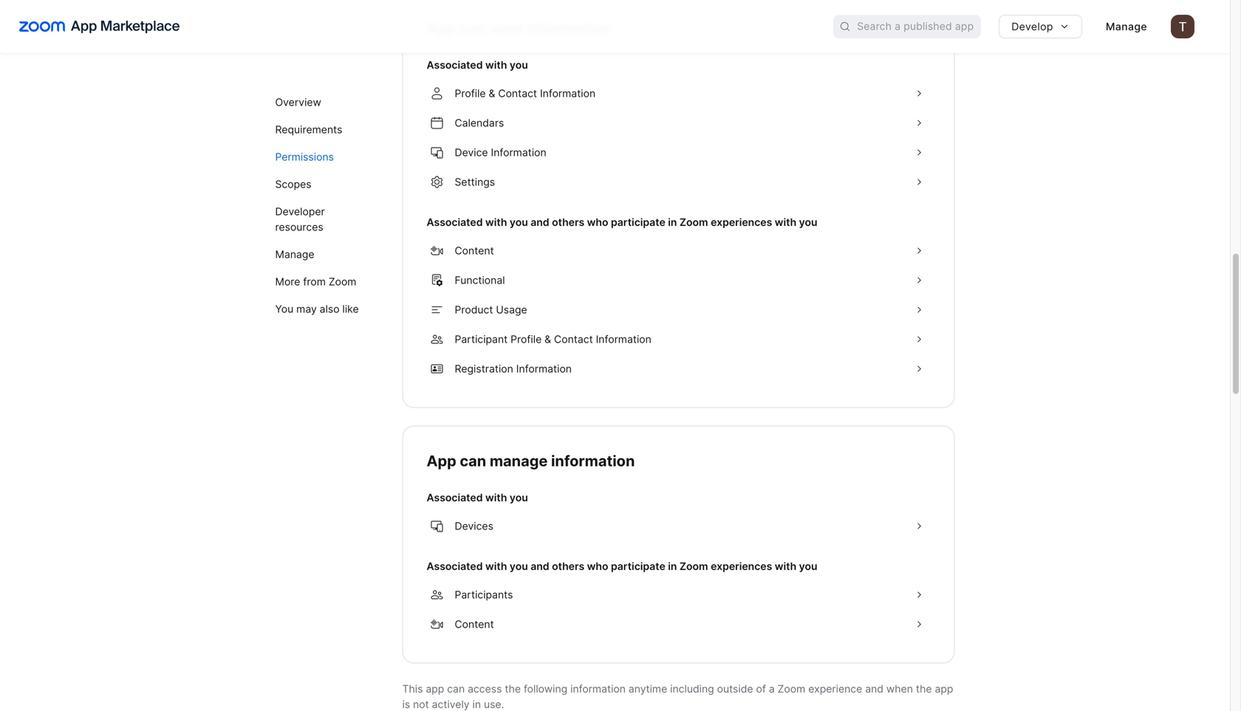 Task type: locate. For each thing, give the bounding box(es) containing it.
0 vertical spatial app
[[427, 19, 457, 37]]

1 vertical spatial others
[[552, 561, 585, 573]]

banner
[[0, 0, 1230, 53]]

content button
[[427, 236, 931, 266], [427, 610, 931, 640]]

1 app from the top
[[427, 19, 457, 37]]

permissions
[[275, 151, 334, 163]]

content for 2nd content dropdown button from the top
[[455, 619, 494, 631]]

you
[[275, 303, 294, 316]]

1 vertical spatial content button
[[427, 610, 931, 640]]

0 vertical spatial and
[[531, 216, 550, 229]]

zoom right a
[[778, 683, 806, 696]]

in left use.
[[473, 699, 481, 711]]

associated with you and others who participate in zoom experiences with you for app can manage information
[[427, 561, 818, 573]]

profile up registration information at the left bottom of page
[[511, 333, 542, 346]]

with for devices
[[486, 492, 507, 504]]

who
[[587, 216, 609, 229], [587, 561, 609, 573]]

associated with you for view
[[427, 59, 528, 71]]

app
[[426, 683, 444, 696], [935, 683, 954, 696]]

0 vertical spatial participate
[[611, 216, 666, 229]]

this app can access the following information anytime including outside of a zoom experience and when the app is not actively in use.
[[402, 683, 954, 711]]

zoom
[[680, 216, 708, 229], [329, 276, 357, 288], [680, 561, 708, 573], [778, 683, 806, 696]]

1 vertical spatial associated with you and others who participate in zoom experiences with you
[[427, 561, 818, 573]]

content up the 'functional'
[[455, 245, 494, 257]]

participate down settings 'dropdown button'
[[611, 216, 666, 229]]

usage
[[496, 304, 527, 316]]

1 participate from the top
[[611, 216, 666, 229]]

settings
[[455, 176, 495, 188]]

information for app can manage information
[[551, 452, 635, 470]]

contact up calendars
[[498, 87, 537, 100]]

app for app can manage information
[[427, 452, 457, 470]]

1 experiences from the top
[[711, 216, 772, 229]]

contact up registration information at the left bottom of page
[[554, 333, 593, 346]]

0 horizontal spatial &
[[489, 87, 495, 100]]

you may also like link
[[275, 296, 376, 323]]

view
[[490, 19, 524, 37]]

1 horizontal spatial contact
[[554, 333, 593, 346]]

with for profile & contact information
[[486, 59, 507, 71]]

0 horizontal spatial profile
[[455, 87, 486, 100]]

information inside this app can access the following information anytime including outside of a zoom experience and when the app is not actively in use.
[[571, 683, 626, 696]]

1 others from the top
[[552, 216, 585, 229]]

2 who from the top
[[587, 561, 609, 573]]

0 vertical spatial contact
[[498, 87, 537, 100]]

0 vertical spatial information
[[527, 19, 611, 37]]

1 content from the top
[[455, 245, 494, 257]]

in up participants dropdown button
[[668, 561, 677, 573]]

associated with you
[[427, 59, 528, 71], [427, 492, 528, 504]]

others for view
[[552, 216, 585, 229]]

when
[[887, 683, 913, 696]]

anytime
[[629, 683, 667, 696]]

manage link
[[275, 241, 376, 268]]

manage
[[1106, 20, 1148, 33], [275, 248, 315, 261]]

1 horizontal spatial the
[[916, 683, 932, 696]]

0 vertical spatial content
[[455, 245, 494, 257]]

manage inside button
[[1106, 20, 1148, 33]]

and for view
[[531, 216, 550, 229]]

can
[[460, 19, 486, 37], [460, 452, 486, 470], [447, 683, 465, 696]]

app right when
[[935, 683, 954, 696]]

information inside dropdown button
[[596, 333, 652, 346]]

1 vertical spatial information
[[551, 452, 635, 470]]

permissions link
[[275, 143, 376, 171]]

4 associated from the top
[[427, 561, 483, 573]]

others
[[552, 216, 585, 229], [552, 561, 585, 573]]

content
[[455, 245, 494, 257], [455, 619, 494, 631]]

profile up calendars
[[455, 87, 486, 100]]

participants
[[455, 589, 513, 602]]

you
[[510, 59, 528, 71], [510, 216, 528, 229], [799, 216, 818, 229], [510, 492, 528, 504], [510, 561, 528, 573], [799, 561, 818, 573]]

information
[[527, 19, 611, 37], [551, 452, 635, 470], [571, 683, 626, 696]]

2 vertical spatial can
[[447, 683, 465, 696]]

more from zoom link
[[275, 268, 376, 296]]

& up calendars
[[489, 87, 495, 100]]

app up the "devices"
[[427, 452, 457, 470]]

0 vertical spatial associated with you and others who participate in zoom experiences with you
[[427, 216, 818, 229]]

can left view
[[460, 19, 486, 37]]

associated with you and others who participate in zoom experiences with you
[[427, 216, 818, 229], [427, 561, 818, 573]]

2 associated with you and others who participate in zoom experiences with you from the top
[[427, 561, 818, 573]]

0 vertical spatial content button
[[427, 236, 931, 266]]

manage button
[[1094, 15, 1159, 38]]

1 horizontal spatial &
[[545, 333, 551, 346]]

app can manage information
[[427, 452, 635, 470]]

0 vertical spatial profile
[[455, 87, 486, 100]]

1 vertical spatial content
[[455, 619, 494, 631]]

develop
[[1012, 20, 1054, 33]]

associated with you and others who participate in zoom experiences with you for app can view information
[[427, 216, 818, 229]]

device
[[455, 146, 488, 159]]

2 vertical spatial and
[[865, 683, 884, 696]]

actively
[[432, 699, 470, 711]]

2 participate from the top
[[611, 561, 666, 573]]

experiences for app can manage information
[[711, 561, 772, 573]]

content button up including
[[427, 610, 931, 640]]

2 associated with you from the top
[[427, 492, 528, 504]]

and inside this app can access the following information anytime including outside of a zoom experience and when the app is not actively in use.
[[865, 683, 884, 696]]

2 vertical spatial in
[[473, 699, 481, 711]]

with
[[486, 59, 507, 71], [486, 216, 507, 229], [775, 216, 797, 229], [486, 492, 507, 504], [486, 561, 507, 573], [775, 561, 797, 573]]

requirements
[[275, 123, 342, 136]]

2 app from the top
[[427, 452, 457, 470]]

1 vertical spatial profile
[[511, 333, 542, 346]]

devices
[[455, 520, 494, 533]]

associated up the participants
[[427, 561, 483, 573]]

2 associated from the top
[[427, 216, 483, 229]]

associated for profile & contact information
[[427, 59, 483, 71]]

2 experiences from the top
[[711, 561, 772, 573]]

you for devices
[[510, 492, 528, 504]]

associated with you and others who participate in zoom experiences with you down settings 'dropdown button'
[[427, 216, 818, 229]]

functional button
[[427, 266, 931, 295]]

0 vertical spatial others
[[552, 216, 585, 229]]

and for manage
[[531, 561, 550, 573]]

device information
[[455, 146, 547, 159]]

the
[[505, 683, 521, 696], [916, 683, 932, 696]]

overview
[[275, 96, 321, 109]]

app up not at bottom
[[426, 683, 444, 696]]

associated with you and others who participate in zoom experiences with you up participants dropdown button
[[427, 561, 818, 573]]

app
[[427, 19, 457, 37], [427, 452, 457, 470]]

manage
[[490, 452, 548, 470]]

0 vertical spatial experiences
[[711, 216, 772, 229]]

Search text field
[[857, 16, 982, 37]]

calendars
[[455, 117, 504, 129]]

participate
[[611, 216, 666, 229], [611, 561, 666, 573]]

1 vertical spatial who
[[587, 561, 609, 573]]

content down the participants
[[455, 619, 494, 631]]

0 vertical spatial associated with you
[[427, 59, 528, 71]]

profile inside dropdown button
[[511, 333, 542, 346]]

the right access
[[505, 683, 521, 696]]

1 vertical spatial contact
[[554, 333, 593, 346]]

1 who from the top
[[587, 216, 609, 229]]

registration information
[[455, 363, 572, 375]]

associated with you for manage
[[427, 492, 528, 504]]

others for manage
[[552, 561, 585, 573]]

3 associated from the top
[[427, 492, 483, 504]]

not
[[413, 699, 429, 711]]

can left manage
[[460, 452, 486, 470]]

0 horizontal spatial app
[[426, 683, 444, 696]]

&
[[489, 87, 495, 100], [545, 333, 551, 346]]

in for app can view information
[[668, 216, 677, 229]]

1 vertical spatial in
[[668, 561, 677, 573]]

0 horizontal spatial manage
[[275, 248, 315, 261]]

2 vertical spatial information
[[571, 683, 626, 696]]

& up registration information at the left bottom of page
[[545, 333, 551, 346]]

like
[[343, 303, 359, 316]]

1 vertical spatial manage
[[275, 248, 315, 261]]

devices button
[[427, 512, 931, 541]]

contact inside dropdown button
[[498, 87, 537, 100]]

is
[[402, 699, 410, 711]]

1 the from the left
[[505, 683, 521, 696]]

registration
[[455, 363, 513, 375]]

0 vertical spatial can
[[460, 19, 486, 37]]

1 horizontal spatial app
[[935, 683, 954, 696]]

0 vertical spatial in
[[668, 216, 677, 229]]

1 vertical spatial and
[[531, 561, 550, 573]]

contact
[[498, 87, 537, 100], [554, 333, 593, 346]]

0 horizontal spatial contact
[[498, 87, 537, 100]]

requirements link
[[275, 116, 376, 143]]

device information button
[[427, 138, 931, 167]]

contact inside dropdown button
[[554, 333, 593, 346]]

associated with you up the "devices"
[[427, 492, 528, 504]]

0 vertical spatial &
[[489, 87, 495, 100]]

1 vertical spatial &
[[545, 333, 551, 346]]

associated up the "devices"
[[427, 492, 483, 504]]

1 horizontal spatial profile
[[511, 333, 542, 346]]

can for view
[[460, 19, 486, 37]]

can up actively in the bottom of the page
[[447, 683, 465, 696]]

you for content
[[510, 216, 528, 229]]

may
[[296, 303, 317, 316]]

developer resources
[[275, 205, 325, 234]]

app left view
[[427, 19, 457, 37]]

1 vertical spatial associated with you
[[427, 492, 528, 504]]

associated down settings
[[427, 216, 483, 229]]

1 vertical spatial app
[[427, 452, 457, 470]]

can inside this app can access the following information anytime including outside of a zoom experience and when the app is not actively in use.
[[447, 683, 465, 696]]

experiences
[[711, 216, 772, 229], [711, 561, 772, 573]]

in
[[668, 216, 677, 229], [668, 561, 677, 573], [473, 699, 481, 711]]

calendars button
[[427, 108, 931, 138]]

1 vertical spatial can
[[460, 452, 486, 470]]

content button up product usage dropdown button
[[427, 236, 931, 266]]

in down settings 'dropdown button'
[[668, 216, 677, 229]]

and
[[531, 216, 550, 229], [531, 561, 550, 573], [865, 683, 884, 696]]

associated with you down view
[[427, 59, 528, 71]]

the right when
[[916, 683, 932, 696]]

zoom right from on the left top of the page
[[329, 276, 357, 288]]

2 content from the top
[[455, 619, 494, 631]]

0 vertical spatial manage
[[1106, 20, 1148, 33]]

participate up participants dropdown button
[[611, 561, 666, 573]]

in inside this app can access the following information anytime including outside of a zoom experience and when the app is not actively in use.
[[473, 699, 481, 711]]

1 associated with you and others who participate in zoom experiences with you from the top
[[427, 216, 818, 229]]

1 vertical spatial experiences
[[711, 561, 772, 573]]

1 vertical spatial participate
[[611, 561, 666, 573]]

0 horizontal spatial the
[[505, 683, 521, 696]]

1 horizontal spatial manage
[[1106, 20, 1148, 33]]

2 others from the top
[[552, 561, 585, 573]]

2 content button from the top
[[427, 610, 931, 640]]

this
[[402, 683, 423, 696]]

participate for app can manage information
[[611, 561, 666, 573]]

profile & contact information
[[455, 87, 596, 100]]

associated
[[427, 59, 483, 71], [427, 216, 483, 229], [427, 492, 483, 504], [427, 561, 483, 573]]

profile
[[455, 87, 486, 100], [511, 333, 542, 346]]

associated up calendars
[[427, 59, 483, 71]]

1 associated from the top
[[427, 59, 483, 71]]

0 vertical spatial who
[[587, 216, 609, 229]]

1 associated with you from the top
[[427, 59, 528, 71]]

profile & contact information button
[[427, 79, 931, 108]]

information
[[540, 87, 596, 100], [491, 146, 547, 159], [596, 333, 652, 346], [516, 363, 572, 375]]

profile inside dropdown button
[[455, 87, 486, 100]]



Task type: vqa. For each thing, say whether or not it's contained in the screenshot.
data in the By Zscaler Provides An Integrated View Of Qos Data For Zoom Meetings Correlated With Zdx Metrics To Help It Teams Detect & Troubleshoot Issues That Affect Users
no



Task type: describe. For each thing, give the bounding box(es) containing it.
1 content button from the top
[[427, 236, 931, 266]]

manage for manage button
[[1106, 20, 1148, 33]]

zoom up participants dropdown button
[[680, 561, 708, 573]]

associated for participants
[[427, 561, 483, 573]]

functional
[[455, 274, 505, 287]]

2 the from the left
[[916, 683, 932, 696]]

product usage button
[[427, 295, 931, 325]]

a
[[769, 683, 775, 696]]

access
[[468, 683, 502, 696]]

in for app can manage information
[[668, 561, 677, 573]]

scopes
[[275, 178, 312, 191]]

experience
[[809, 683, 863, 696]]

participant profile & contact information button
[[427, 325, 931, 354]]

search a published app element
[[834, 15, 982, 38]]

you for participants
[[510, 561, 528, 573]]

resources
[[275, 221, 323, 234]]

information for app can view information
[[527, 19, 611, 37]]

1 app from the left
[[426, 683, 444, 696]]

scopes link
[[275, 171, 376, 198]]

with for content
[[486, 216, 507, 229]]

who for app can view information
[[587, 216, 609, 229]]

participate for app can view information
[[611, 216, 666, 229]]

of
[[756, 683, 766, 696]]

outside
[[717, 683, 753, 696]]

content for 2nd content dropdown button from the bottom
[[455, 245, 494, 257]]

developer resources link
[[275, 198, 376, 241]]

settings button
[[427, 167, 931, 197]]

app can view information
[[427, 19, 611, 37]]

following
[[524, 683, 568, 696]]

& inside "profile & contact information" dropdown button
[[489, 87, 495, 100]]

participant
[[455, 333, 508, 346]]

& inside participant profile & contact information dropdown button
[[545, 333, 551, 346]]

registration information button
[[427, 354, 931, 384]]

zoom down settings 'dropdown button'
[[680, 216, 708, 229]]

zoom inside this app can access the following information anytime including outside of a zoom experience and when the app is not actively in use.
[[778, 683, 806, 696]]

manage for the manage link
[[275, 248, 315, 261]]

you for profile & contact information
[[510, 59, 528, 71]]

product usage
[[455, 304, 527, 316]]

with for participants
[[486, 561, 507, 573]]

associated for content
[[427, 216, 483, 229]]

can for manage
[[460, 452, 486, 470]]

from
[[303, 276, 326, 288]]

developer
[[275, 205, 325, 218]]

develop button
[[999, 15, 1083, 38]]

product
[[455, 304, 493, 316]]

also
[[320, 303, 340, 316]]

use.
[[484, 699, 504, 711]]

participant profile & contact information
[[455, 333, 652, 346]]

more from zoom
[[275, 276, 357, 288]]

app for app can view information
[[427, 19, 457, 37]]

overview link
[[275, 89, 376, 116]]

associated for devices
[[427, 492, 483, 504]]

including
[[670, 683, 714, 696]]

participants button
[[427, 580, 931, 610]]

experiences for app can view information
[[711, 216, 772, 229]]

you may also like
[[275, 303, 359, 316]]

banner containing develop
[[0, 0, 1230, 53]]

who for app can manage information
[[587, 561, 609, 573]]

2 app from the left
[[935, 683, 954, 696]]

more
[[275, 276, 300, 288]]



